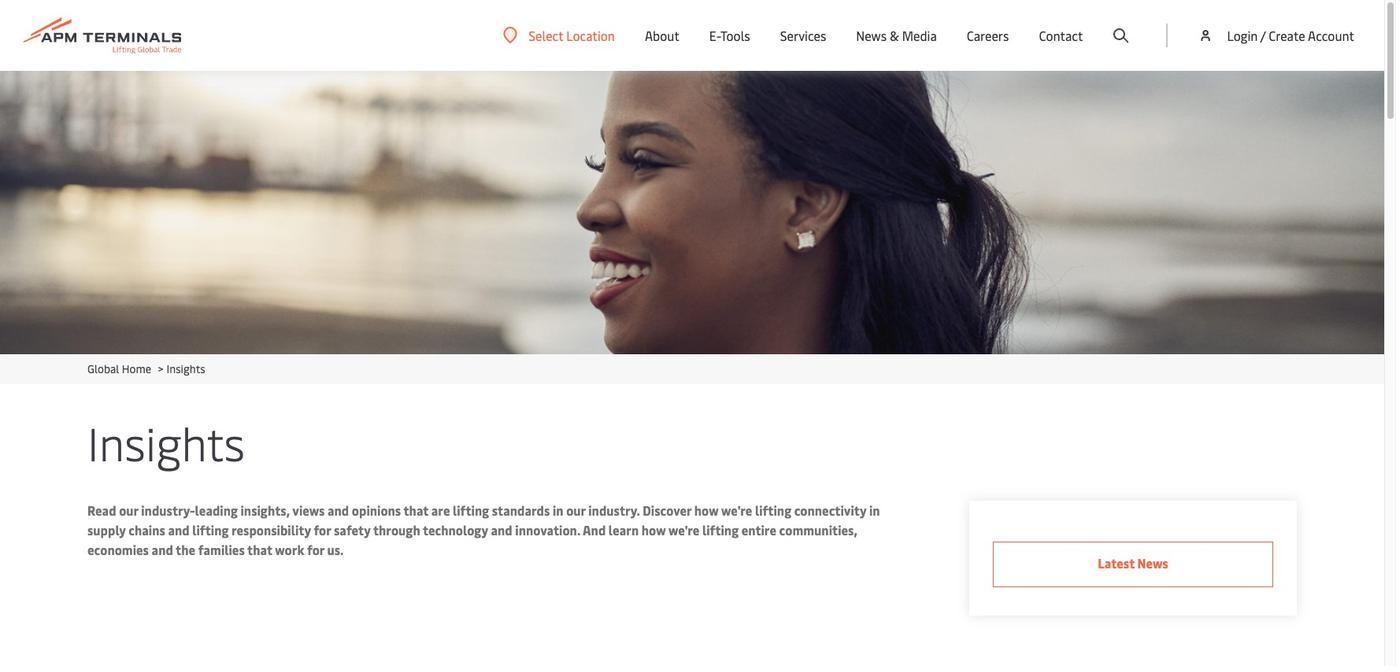 Task type: locate. For each thing, give the bounding box(es) containing it.
media
[[902, 27, 937, 44]]

and
[[328, 502, 349, 519], [168, 521, 189, 539], [491, 521, 512, 539], [152, 541, 173, 558]]

we're down the "discover"
[[669, 521, 700, 539]]

our
[[119, 502, 138, 519], [566, 502, 586, 519]]

news left &
[[856, 27, 887, 44]]

lifting
[[453, 502, 489, 519], [755, 502, 791, 519], [192, 521, 229, 539], [702, 521, 739, 539]]

for up us.
[[314, 521, 331, 539]]

technology
[[423, 521, 488, 539]]

opinions
[[352, 502, 401, 519]]

we're up entire
[[721, 502, 752, 519]]

about button
[[645, 0, 679, 71]]

in
[[553, 502, 563, 519], [869, 502, 880, 519]]

communities,
[[779, 521, 857, 539]]

login / create account link
[[1198, 0, 1354, 71]]

1 vertical spatial how
[[642, 521, 666, 539]]

1 vertical spatial that
[[247, 541, 272, 558]]

that down responsibility
[[247, 541, 272, 558]]

e-
[[709, 27, 720, 44]]

are
[[431, 502, 450, 519]]

login
[[1227, 27, 1258, 44]]

about
[[645, 27, 679, 44]]

0 horizontal spatial our
[[119, 502, 138, 519]]

innovation.
[[515, 521, 580, 539]]

read our industry-leading insights, views and opinions that are lifting standards in our industry. discover how we're lifting connectivity in supply chains and lifting responsibility for safety through technology and innovation. and learn how we're lifting entire communities, economies and the families that work for us. latest news
[[87, 502, 1168, 572]]

entire
[[741, 521, 776, 539]]

chains
[[129, 521, 165, 539]]

1 horizontal spatial in
[[869, 502, 880, 519]]

and left the
[[152, 541, 173, 558]]

work
[[275, 541, 304, 558]]

insights right the >
[[167, 361, 205, 376]]

contact
[[1039, 27, 1083, 44]]

insights
[[167, 361, 205, 376], [87, 411, 245, 473]]

industry-
[[141, 502, 195, 519]]

through
[[373, 521, 420, 539]]

news
[[856, 27, 887, 44], [1137, 554, 1168, 572]]

1 horizontal spatial we're
[[721, 502, 752, 519]]

create
[[1269, 27, 1305, 44]]

our up chains
[[119, 502, 138, 519]]

1 horizontal spatial our
[[566, 502, 586, 519]]

and
[[583, 521, 606, 539]]

news right latest
[[1137, 554, 1168, 572]]

careers
[[967, 27, 1009, 44]]

0 vertical spatial news
[[856, 27, 887, 44]]

how down the "discover"
[[642, 521, 666, 539]]

read
[[87, 502, 116, 519]]

how
[[694, 502, 719, 519], [642, 521, 666, 539]]

that
[[404, 502, 429, 519], [247, 541, 272, 558]]

we're
[[721, 502, 752, 519], [669, 521, 700, 539]]

in right 'connectivity'
[[869, 502, 880, 519]]

responsibility
[[231, 521, 311, 539]]

location
[[566, 26, 615, 44]]

how right the "discover"
[[694, 502, 719, 519]]

login / create account
[[1227, 27, 1354, 44]]

0 horizontal spatial in
[[553, 502, 563, 519]]

1 vertical spatial news
[[1137, 554, 1168, 572]]

that left the are
[[404, 502, 429, 519]]

1 horizontal spatial news
[[1137, 554, 1168, 572]]

/
[[1260, 27, 1266, 44]]

safety
[[334, 521, 371, 539]]

and up safety
[[328, 502, 349, 519]]

latest
[[1098, 554, 1135, 572]]

leading
[[195, 502, 238, 519]]

for
[[314, 521, 331, 539], [307, 541, 324, 558]]

1 horizontal spatial how
[[694, 502, 719, 519]]

0 vertical spatial we're
[[721, 502, 752, 519]]

families
[[198, 541, 245, 558]]

in up innovation.
[[553, 502, 563, 519]]

0 vertical spatial insights
[[167, 361, 205, 376]]

contact button
[[1039, 0, 1083, 71]]

latest news link
[[993, 542, 1273, 587]]

news inside popup button
[[856, 27, 887, 44]]

supply
[[87, 521, 126, 539]]

2 in from the left
[[869, 502, 880, 519]]

our up and
[[566, 502, 586, 519]]

insights up industry-
[[87, 411, 245, 473]]

0 horizontal spatial we're
[[669, 521, 700, 539]]

0 horizontal spatial news
[[856, 27, 887, 44]]

for left us.
[[307, 541, 324, 558]]

1 horizontal spatial that
[[404, 502, 429, 519]]

us.
[[327, 541, 344, 558]]

1 in from the left
[[553, 502, 563, 519]]



Task type: vqa. For each thing, say whether or not it's contained in the screenshot.
(310)
no



Task type: describe. For each thing, give the bounding box(es) containing it.
lifting up 'technology'
[[453, 502, 489, 519]]

and up the
[[168, 521, 189, 539]]

discover
[[643, 502, 692, 519]]

1 vertical spatial for
[[307, 541, 324, 558]]

select
[[529, 26, 563, 44]]

0 vertical spatial that
[[404, 502, 429, 519]]

select location button
[[503, 26, 615, 44]]

the
[[176, 541, 195, 558]]

connectivity
[[794, 502, 866, 519]]

0 vertical spatial for
[[314, 521, 331, 539]]

2 our from the left
[[566, 502, 586, 519]]

global home > insights
[[87, 361, 205, 376]]

careers button
[[967, 0, 1009, 71]]

learn
[[609, 521, 639, 539]]

services button
[[780, 0, 826, 71]]

account
[[1308, 27, 1354, 44]]

global
[[87, 361, 119, 376]]

news inside read our industry-leading insights, views and opinions that are lifting standards in our industry. discover how we're lifting connectivity in supply chains and lifting responsibility for safety through technology and innovation. and learn how we're lifting entire communities, economies and the families that work for us. latest news
[[1137, 554, 1168, 572]]

e-tools
[[709, 27, 750, 44]]

views
[[292, 502, 325, 519]]

lifting up entire
[[755, 502, 791, 519]]

global home link
[[87, 361, 151, 376]]

lifting down leading on the bottom
[[192, 521, 229, 539]]

1 vertical spatial we're
[[669, 521, 700, 539]]

services
[[780, 27, 826, 44]]

lifting left entire
[[702, 521, 739, 539]]

0 horizontal spatial how
[[642, 521, 666, 539]]

industry.
[[588, 502, 640, 519]]

home
[[122, 361, 151, 376]]

insights,
[[241, 502, 290, 519]]

0 horizontal spatial that
[[247, 541, 272, 558]]

&
[[890, 27, 899, 44]]

>
[[158, 361, 163, 376]]

e-tools button
[[709, 0, 750, 71]]

insights image
[[0, 71, 1384, 354]]

news & media button
[[856, 0, 937, 71]]

1 our from the left
[[119, 502, 138, 519]]

economies
[[87, 541, 149, 558]]

news & media
[[856, 27, 937, 44]]

and down standards
[[491, 521, 512, 539]]

tools
[[720, 27, 750, 44]]

select location
[[529, 26, 615, 44]]

0 vertical spatial how
[[694, 502, 719, 519]]

standards
[[492, 502, 550, 519]]

1 vertical spatial insights
[[87, 411, 245, 473]]



